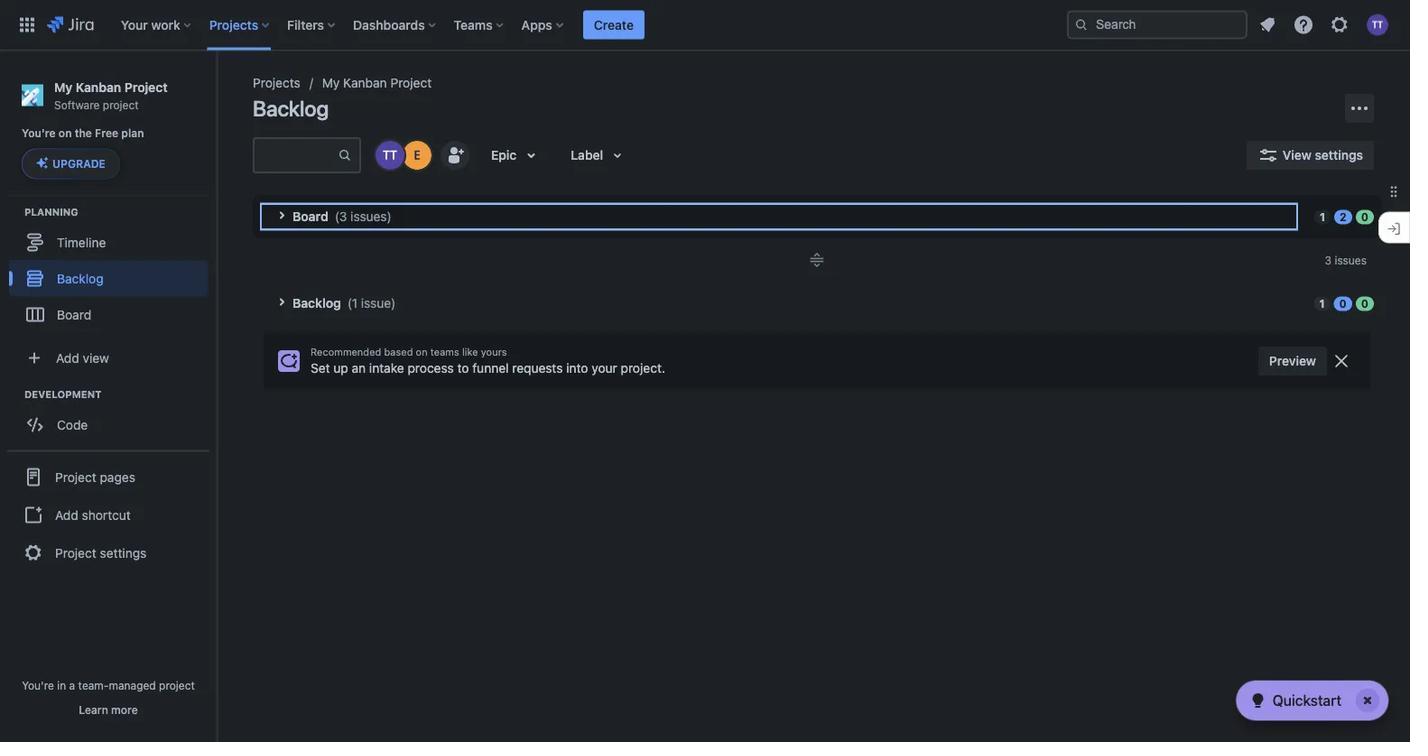 Task type: locate. For each thing, give the bounding box(es) containing it.
project up plan at the left
[[103, 98, 139, 111]]

0 horizontal spatial kanban
[[76, 79, 121, 94]]

primary element
[[11, 0, 1068, 50]]

projects for projects popup button
[[209, 17, 258, 32]]

your
[[121, 17, 148, 32]]

1 vertical spatial settings
[[100, 545, 147, 560]]

1 horizontal spatial on
[[416, 346, 428, 358]]

0 vertical spatial issues
[[351, 209, 387, 224]]

create button
[[583, 10, 645, 39]]

filters
[[287, 17, 324, 32]]

an
[[352, 361, 366, 376]]

sidebar navigation image
[[197, 72, 237, 108]]

settings inside group
[[100, 545, 147, 560]]

1 vertical spatial backlog
[[57, 271, 104, 286]]

projects button
[[204, 10, 277, 39]]

1 horizontal spatial kanban
[[343, 75, 387, 90]]

1 vertical spatial on
[[416, 346, 428, 358]]

teams
[[431, 346, 459, 358]]

appswitcher icon image
[[16, 14, 38, 36]]

0 horizontal spatial project
[[103, 98, 139, 111]]

kanban
[[343, 75, 387, 90], [76, 79, 121, 94]]

your work
[[121, 17, 180, 32]]

set
[[311, 361, 330, 376]]

add shortcut
[[55, 508, 131, 522]]

project
[[103, 98, 139, 111], [159, 679, 195, 692]]

1 left the 2
[[1320, 211, 1326, 224]]

board inside planning group
[[57, 307, 91, 322]]

project.
[[621, 361, 666, 376]]

free
[[95, 127, 118, 140]]

yours
[[481, 346, 507, 358]]

2 vertical spatial backlog
[[293, 296, 341, 311]]

settings inside button
[[1316, 148, 1364, 163]]

(
[[335, 209, 339, 224], [347, 296, 352, 311]]

on up process
[[416, 346, 428, 358]]

in progress: 2 of 3 (issue count) element
[[1335, 209, 1353, 224]]

( down search backlog text field at top left
[[335, 209, 339, 224]]

issues down terry turtle image
[[351, 209, 387, 224]]

) for backlog ( 1 issue )
[[391, 296, 396, 311]]

you're in a team-managed project
[[22, 679, 195, 692]]

my kanban project
[[322, 75, 432, 90]]

1 horizontal spatial project
[[159, 679, 195, 692]]

add
[[56, 350, 79, 365], [55, 508, 78, 522]]

in
[[57, 679, 66, 692]]

backlog menu image
[[1349, 98, 1371, 119]]

0 vertical spatial backlog
[[253, 96, 329, 121]]

kanban for my kanban project software project
[[76, 79, 121, 94]]

board
[[293, 209, 329, 224], [57, 307, 91, 322]]

settings down add shortcut button
[[100, 545, 147, 560]]

project settings link
[[7, 533, 210, 573]]

board ( 3 issues )
[[293, 209, 392, 224]]

development group
[[9, 387, 216, 448]]

)
[[387, 209, 392, 224], [391, 296, 396, 311]]

1 vertical spatial issues
[[1335, 254, 1367, 266]]

0 vertical spatial projects
[[209, 17, 258, 32]]

learn
[[79, 704, 108, 716]]

software
[[54, 98, 100, 111]]

timeline
[[57, 235, 106, 250]]

issues
[[351, 209, 387, 224], [1335, 254, 1367, 266]]

dismiss image
[[1331, 350, 1353, 372]]

create
[[594, 17, 634, 32]]

add left the view
[[56, 350, 79, 365]]

backlog
[[253, 96, 329, 121], [57, 271, 104, 286], [293, 296, 341, 311]]

project right managed
[[159, 679, 195, 692]]

1 horizontal spatial 3
[[1326, 254, 1332, 266]]

my up software
[[54, 79, 72, 94]]

0 for backlog ( 1 issue )
[[1362, 298, 1369, 310]]

board link
[[9, 297, 208, 333]]

0 horizontal spatial board
[[57, 307, 91, 322]]

settings
[[1316, 148, 1364, 163], [100, 545, 147, 560]]

project down "dashboards" popup button
[[391, 75, 432, 90]]

Search field
[[1068, 10, 1248, 39]]

learn more button
[[79, 703, 138, 717]]

projects up sidebar navigation icon
[[209, 17, 258, 32]]

1 vertical spatial )
[[391, 296, 396, 311]]

0 vertical spatial add
[[56, 350, 79, 365]]

0 horizontal spatial (
[[335, 209, 339, 224]]

backlog inside planning group
[[57, 271, 104, 286]]

1 left in progress: 0 of 1 (issue count) element
[[1320, 298, 1326, 310]]

1 inside "element"
[[1320, 298, 1326, 310]]

issues down the 2
[[1335, 254, 1367, 266]]

check image
[[1248, 690, 1270, 712]]

filters button
[[282, 10, 342, 39]]

code link
[[9, 407, 208, 443]]

0 horizontal spatial 3
[[339, 209, 347, 224]]

preview button
[[1259, 347, 1328, 376]]

jira image
[[47, 14, 94, 36], [47, 14, 94, 36]]

backlog down timeline
[[57, 271, 104, 286]]

0 right the 2
[[1362, 211, 1369, 224]]

) down terry turtle image
[[387, 209, 392, 224]]

Search backlog text field
[[255, 139, 338, 172]]

1 vertical spatial board
[[57, 307, 91, 322]]

3 up the backlog ( 1 issue ) in the left of the page
[[339, 209, 347, 224]]

apps
[[522, 17, 553, 32]]

board up add view
[[57, 307, 91, 322]]

backlog down projects link
[[253, 96, 329, 121]]

1 horizontal spatial settings
[[1316, 148, 1364, 163]]

0 vertical spatial )
[[387, 209, 392, 224]]

my for my kanban project software project
[[54, 79, 72, 94]]

you're left 'in'
[[22, 679, 54, 692]]

1 vertical spatial 3
[[1326, 254, 1332, 266]]

you're for you're in a team-managed project
[[22, 679, 54, 692]]

0 vertical spatial 3
[[339, 209, 347, 224]]

project
[[391, 75, 432, 90], [124, 79, 168, 94], [55, 470, 96, 485], [55, 545, 96, 560]]

add people image
[[444, 145, 466, 166]]

on
[[59, 127, 72, 140], [416, 346, 428, 358]]

my
[[322, 75, 340, 90], [54, 79, 72, 94]]

funnel
[[473, 361, 509, 376]]

planning group
[[9, 204, 216, 338]]

1 horizontal spatial board
[[293, 209, 329, 224]]

0 for board ( 3 issues )
[[1362, 211, 1369, 224]]

on inside recommended based on teams like yours set up an intake process to funnel requests into your project.
[[416, 346, 428, 358]]

projects inside popup button
[[209, 17, 258, 32]]

3 down to do: 1 of 3 (issue count) element
[[1326, 254, 1332, 266]]

( for 1
[[347, 296, 352, 311]]

1 vertical spatial (
[[347, 296, 352, 311]]

label
[[571, 148, 604, 163]]

project down add shortcut on the left of page
[[55, 545, 96, 560]]

0 vertical spatial settings
[[1316, 148, 1364, 163]]

1 horizontal spatial (
[[347, 296, 352, 311]]

2 you're from the top
[[22, 679, 54, 692]]

settings for view settings
[[1316, 148, 1364, 163]]

1 vertical spatial projects
[[253, 75, 301, 90]]

0 horizontal spatial my
[[54, 79, 72, 94]]

upgrade button
[[23, 149, 119, 178]]

0 right in progress: 0 of 1 (issue count) element
[[1362, 298, 1369, 310]]

recommended based on teams like yours set up an intake process to funnel requests into your project.
[[311, 346, 666, 376]]

to do: 1 of 1 (issue count) element
[[1315, 296, 1331, 311]]

kanban inside my kanban project link
[[343, 75, 387, 90]]

my kanban project link
[[322, 72, 432, 94]]

planning image
[[3, 201, 24, 222]]

projects right sidebar navigation icon
[[253, 75, 301, 90]]

0 vertical spatial project
[[103, 98, 139, 111]]

0 inside done: 0 of 3 (issue count) element
[[1362, 211, 1369, 224]]

project up plan at the left
[[124, 79, 168, 94]]

0 right to do: 1 of 1 (issue count) "element"
[[1340, 298, 1347, 310]]

group
[[7, 450, 210, 578]]

on left the at the top
[[59, 127, 72, 140]]

kanban down "dashboards" at the left of page
[[343, 75, 387, 90]]

your
[[592, 361, 618, 376]]

my inside my kanban project software project
[[54, 79, 72, 94]]

board for board ( 3 issues )
[[293, 209, 329, 224]]

backlog ( 1 issue )
[[293, 296, 396, 311]]

settings right view
[[1316, 148, 1364, 163]]

( for 3
[[335, 209, 339, 224]]

0 horizontal spatial issues
[[351, 209, 387, 224]]

you're
[[22, 127, 56, 140], [22, 679, 54, 692]]

0 horizontal spatial on
[[59, 127, 72, 140]]

1 vertical spatial add
[[55, 508, 78, 522]]

process
[[408, 361, 454, 376]]

epic
[[491, 148, 517, 163]]

1 vertical spatial you're
[[22, 679, 54, 692]]

work
[[151, 17, 180, 32]]

0 vertical spatial you're
[[22, 127, 56, 140]]

projects
[[209, 17, 258, 32], [253, 75, 301, 90]]

3
[[339, 209, 347, 224], [1326, 254, 1332, 266]]

1 you're from the top
[[22, 127, 56, 140]]

kanban inside my kanban project software project
[[76, 79, 121, 94]]

project up add shortcut on the left of page
[[55, 470, 96, 485]]

0 inside done: 0 of 1 (issue count) element
[[1362, 298, 1369, 310]]

backlog link
[[9, 260, 208, 297]]

label button
[[560, 141, 640, 170]]

kanban up software
[[76, 79, 121, 94]]

you're up upgrade button
[[22, 127, 56, 140]]

dismiss quickstart image
[[1354, 686, 1383, 715]]

0 vertical spatial board
[[293, 209, 329, 224]]

banner
[[0, 0, 1411, 51]]

add left the shortcut
[[55, 508, 78, 522]]

settings image
[[1330, 14, 1351, 36]]

( left issue
[[347, 296, 352, 311]]

quickstart button
[[1237, 681, 1389, 721]]

0 horizontal spatial settings
[[100, 545, 147, 560]]

board down search backlog text field at top left
[[293, 209, 329, 224]]

upgrade
[[52, 157, 106, 170]]

managed
[[109, 679, 156, 692]]

apps button
[[516, 10, 571, 39]]

) up based
[[391, 296, 396, 311]]

my right projects link
[[322, 75, 340, 90]]

your profile and settings image
[[1367, 14, 1389, 36]]

view settings
[[1283, 148, 1364, 163]]

0
[[1362, 211, 1369, 224], [1340, 298, 1347, 310], [1362, 298, 1369, 310]]

1 horizontal spatial my
[[322, 75, 340, 90]]

0 vertical spatial (
[[335, 209, 339, 224]]

backlog up recommended
[[293, 296, 341, 311]]

dashboards
[[353, 17, 425, 32]]

group containing project pages
[[7, 450, 210, 578]]

kanban for my kanban project
[[343, 75, 387, 90]]

1
[[1320, 211, 1326, 224], [352, 296, 358, 311], [1320, 298, 1326, 310]]

board for board
[[57, 307, 91, 322]]

add inside button
[[55, 508, 78, 522]]

add inside dropdown button
[[56, 350, 79, 365]]



Task type: describe. For each thing, give the bounding box(es) containing it.
add for add shortcut
[[55, 508, 78, 522]]

dashboards button
[[348, 10, 443, 39]]

view
[[83, 350, 109, 365]]

plan
[[121, 127, 144, 140]]

projects link
[[253, 72, 301, 94]]

learn more
[[79, 704, 138, 716]]

project pages link
[[7, 457, 210, 497]]

shortcut
[[82, 508, 131, 522]]

to
[[458, 361, 469, 376]]

done: 0 of 3 (issue count) element
[[1356, 209, 1375, 224]]

1 left issue
[[352, 296, 358, 311]]

3 issues
[[1326, 254, 1367, 266]]

issue
[[361, 296, 391, 311]]

banner containing your work
[[0, 0, 1411, 51]]

in progress: 0 of 1 (issue count) element
[[1335, 296, 1353, 311]]

add shortcut button
[[7, 497, 210, 533]]

code
[[57, 417, 88, 432]]

team-
[[78, 679, 109, 692]]

my kanban project software project
[[54, 79, 168, 111]]

eloisefrancis23 image
[[403, 141, 432, 170]]

recommendations image
[[278, 350, 300, 372]]

development image
[[3, 383, 24, 405]]

into
[[567, 361, 588, 376]]

development
[[24, 388, 102, 400]]

planning
[[24, 206, 78, 218]]

2
[[1340, 211, 1347, 224]]

you're on the free plan
[[22, 127, 144, 140]]

1 for board ( 3 issues )
[[1320, 211, 1326, 224]]

1 for backlog ( 1 issue )
[[1320, 298, 1326, 310]]

0 inside in progress: 0 of 1 (issue count) element
[[1340, 298, 1347, 310]]

add view
[[56, 350, 109, 365]]

more
[[111, 704, 138, 716]]

1 horizontal spatial issues
[[1335, 254, 1367, 266]]

the
[[75, 127, 92, 140]]

epic button
[[481, 141, 553, 170]]

my for my kanban project
[[322, 75, 340, 90]]

) for board ( 3 issues )
[[387, 209, 392, 224]]

based
[[384, 346, 413, 358]]

project settings
[[55, 545, 147, 560]]

teams button
[[449, 10, 511, 39]]

project inside my kanban project software project
[[103, 98, 139, 111]]

terry turtle image
[[376, 141, 405, 170]]

teams
[[454, 17, 493, 32]]

timeline link
[[9, 224, 208, 260]]

up
[[334, 361, 348, 376]]

done: 0 of 1 (issue count) element
[[1356, 296, 1375, 311]]

your work button
[[115, 10, 198, 39]]

preview
[[1270, 354, 1317, 369]]

project pages
[[55, 470, 135, 485]]

0 vertical spatial on
[[59, 127, 72, 140]]

like
[[462, 346, 478, 358]]

project inside my kanban project software project
[[124, 79, 168, 94]]

settings for project settings
[[100, 545, 147, 560]]

you're for you're on the free plan
[[22, 127, 56, 140]]

view settings button
[[1247, 141, 1375, 170]]

requests
[[512, 361, 563, 376]]

recommended
[[311, 346, 381, 358]]

intake
[[369, 361, 404, 376]]

notifications image
[[1257, 14, 1279, 36]]

projects for projects link
[[253, 75, 301, 90]]

a
[[69, 679, 75, 692]]

add for add view
[[56, 350, 79, 365]]

to do: 1 of 3 (issue count) element
[[1315, 209, 1331, 224]]

pages
[[100, 470, 135, 485]]

quickstart
[[1273, 692, 1342, 709]]

help image
[[1293, 14, 1315, 36]]

search image
[[1075, 18, 1089, 32]]

view
[[1283, 148, 1312, 163]]

add view button
[[11, 340, 206, 376]]

1 vertical spatial project
[[159, 679, 195, 692]]



Task type: vqa. For each thing, say whether or not it's contained in the screenshot.
Quack edit
no



